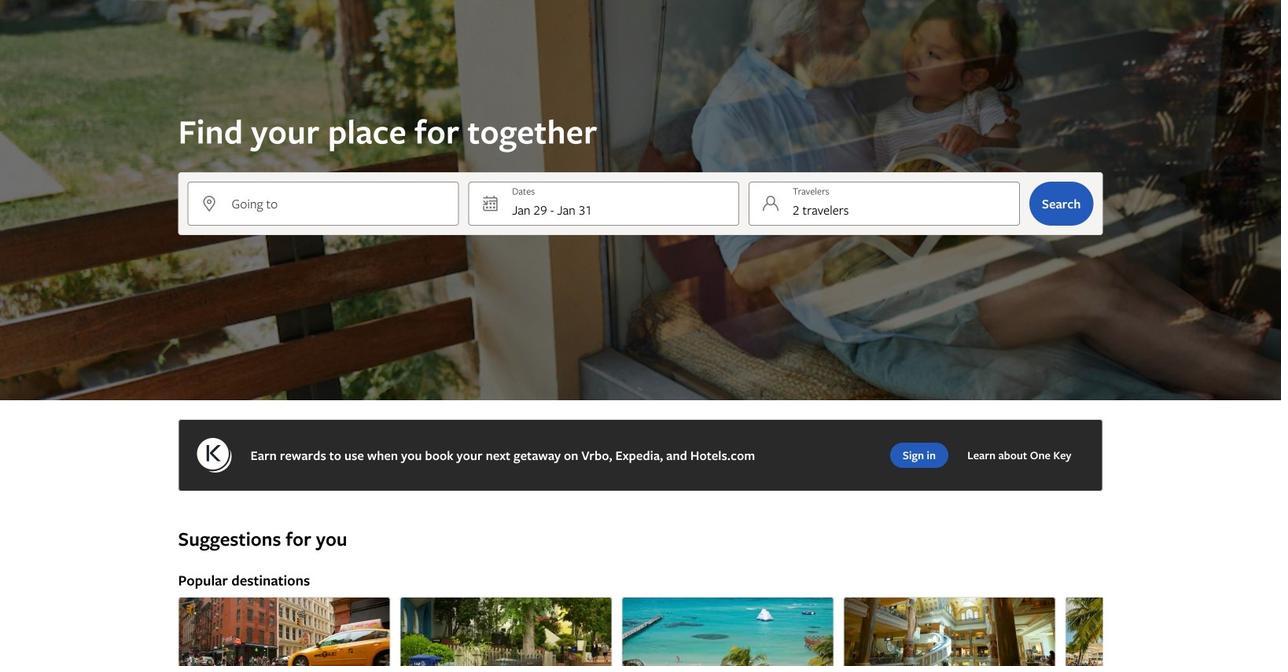 Task type: locate. For each thing, give the bounding box(es) containing it.
show previous card image
[[169, 655, 188, 666]]

cancun which includes a sandy beach, landscape views and general coastal views image
[[622, 597, 834, 666]]

show next card image
[[1094, 655, 1113, 666]]

georgetown - foggy bottom showing a house, a city and street scenes image
[[400, 597, 612, 666]]



Task type: vqa. For each thing, say whether or not it's contained in the screenshot.
True
no



Task type: describe. For each thing, give the bounding box(es) containing it.
south beach featuring tropical scenes, general coastal views and a beach image
[[1065, 597, 1278, 666]]

wizard region
[[0, 0, 1281, 400]]

soho - tribeca which includes street scenes and a city image
[[178, 597, 391, 666]]

las vegas featuring interior views image
[[844, 597, 1056, 666]]



